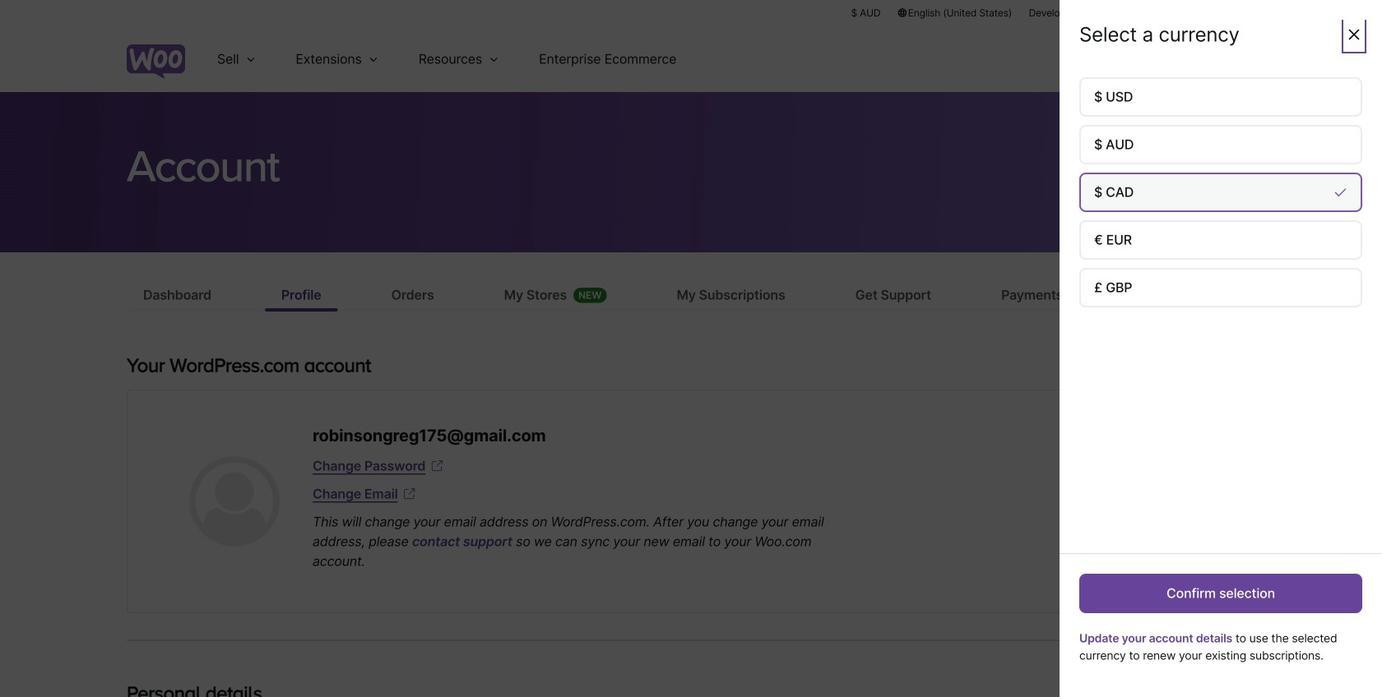 Task type: describe. For each thing, give the bounding box(es) containing it.
service navigation menu element
[[1157, 32, 1255, 86]]

close selector image
[[1346, 26, 1362, 43]]

gravatar image image
[[189, 457, 280, 547]]

search image
[[1187, 46, 1213, 72]]

open account menu image
[[1229, 46, 1255, 72]]

1 vertical spatial external link image
[[401, 486, 418, 503]]

0 vertical spatial external link image
[[429, 458, 445, 475]]



Task type: locate. For each thing, give the bounding box(es) containing it.
0 horizontal spatial external link image
[[401, 486, 418, 503]]

1 horizontal spatial external link image
[[429, 458, 445, 475]]

external link image
[[429, 458, 445, 475], [401, 486, 418, 503]]



Task type: vqa. For each thing, say whether or not it's contained in the screenshot.
the product
no



